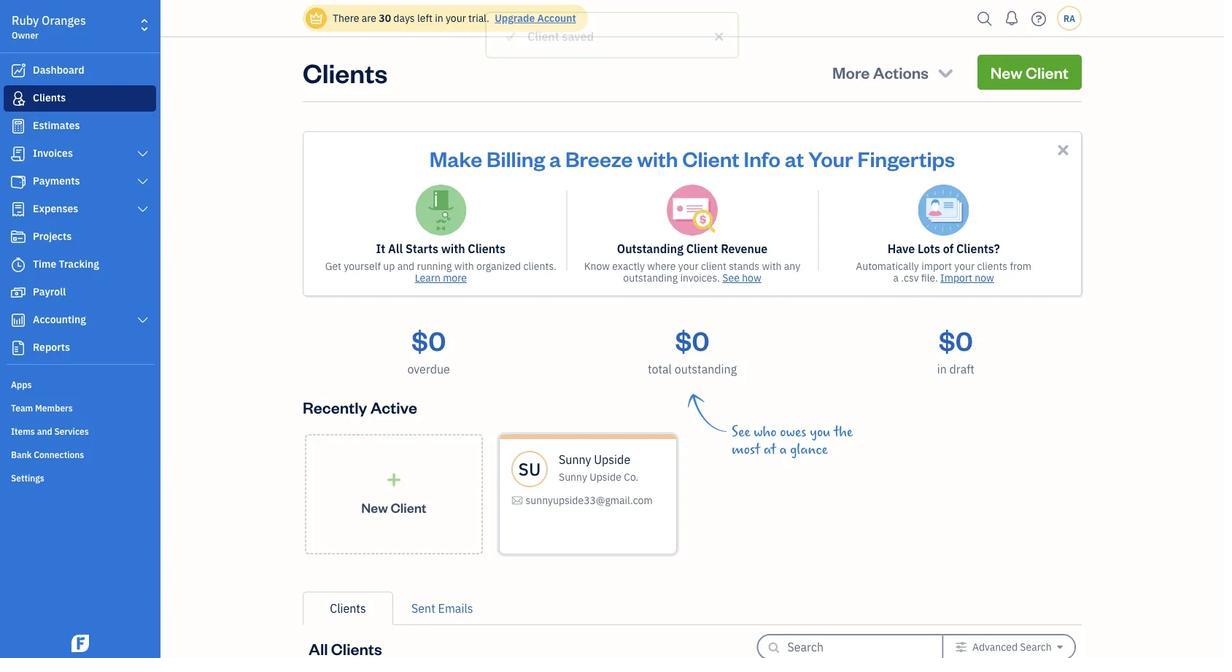 Task type: vqa. For each thing, say whether or not it's contained in the screenshot.
Entry
no



Task type: locate. For each thing, give the bounding box(es) containing it.
estimate image
[[9, 119, 27, 134]]

projects link
[[4, 224, 156, 250]]

more
[[443, 271, 467, 285]]

1 horizontal spatial a
[[780, 442, 787, 458]]

at down who
[[764, 442, 777, 458]]

0 horizontal spatial and
[[37, 426, 52, 437]]

and inside items and services link
[[37, 426, 52, 437]]

tracking
[[59, 257, 99, 271]]

have
[[888, 241, 916, 257]]

with up running
[[441, 241, 465, 257]]

with right running
[[455, 260, 474, 273]]

0 horizontal spatial close image
[[713, 28, 726, 45]]

your down clients?
[[955, 260, 975, 273]]

report image
[[9, 341, 27, 356]]

0 vertical spatial new client
[[991, 62, 1069, 82]]

at inside see who owes you the most at a glance
[[764, 442, 777, 458]]

your
[[446, 11, 466, 25], [679, 260, 699, 273], [955, 260, 975, 273]]

1 vertical spatial a
[[894, 271, 899, 285]]

running
[[417, 260, 452, 273]]

1 vertical spatial sunny
[[559, 470, 588, 484]]

Search text field
[[788, 636, 919, 658]]

see up most
[[732, 424, 751, 440]]

in right left
[[435, 11, 444, 25]]

see for see how
[[723, 271, 740, 285]]

0 horizontal spatial new
[[362, 499, 388, 516]]

chevron large down image inside payments link
[[136, 176, 150, 188]]

1 vertical spatial chevron large down image
[[136, 204, 150, 215]]

2 vertical spatial chevron large down image
[[136, 315, 150, 326]]

0 vertical spatial at
[[785, 145, 805, 172]]

chevron large down image for payments
[[136, 176, 150, 188]]

$0 up draft
[[939, 323, 974, 357]]

$0 for $0 overdue
[[412, 323, 446, 357]]

3 chevron large down image from the top
[[136, 315, 150, 326]]

0 horizontal spatial at
[[764, 442, 777, 458]]

1 vertical spatial and
[[37, 426, 52, 437]]

sunny upside sunny upside co.
[[559, 452, 639, 484]]

close image
[[713, 28, 726, 45], [1056, 142, 1072, 158]]

$0 up the overdue
[[412, 323, 446, 357]]

client inside status
[[528, 29, 560, 44]]

0 vertical spatial new client link
[[978, 55, 1083, 90]]

accounting link
[[4, 307, 156, 334]]

0 vertical spatial sunny
[[559, 452, 592, 468]]

go to help image
[[1028, 8, 1051, 30]]

main element
[[0, 0, 197, 658]]

and right up
[[398, 260, 415, 273]]

new client down go to help image
[[991, 62, 1069, 82]]

chevron large down image inside accounting "link"
[[136, 315, 150, 326]]

time tracking
[[33, 257, 99, 271]]

1 horizontal spatial $0
[[676, 323, 710, 357]]

upside up co. on the right bottom of page
[[594, 452, 631, 468]]

$0 down invoices.
[[676, 323, 710, 357]]

1 $0 from the left
[[412, 323, 446, 357]]

1 horizontal spatial new client
[[991, 62, 1069, 82]]

su
[[519, 458, 541, 481]]

chevron large down image for expenses
[[136, 204, 150, 215]]

at right "info" at the right top of the page
[[785, 145, 805, 172]]

0 vertical spatial and
[[398, 260, 415, 273]]

invoices
[[33, 146, 73, 160]]

expenses
[[33, 202, 78, 215]]

connections
[[34, 449, 84, 461]]

are
[[362, 11, 377, 25]]

2 horizontal spatial $0
[[939, 323, 974, 357]]

$0 inside $0 in draft
[[939, 323, 974, 357]]

$0 for $0 in draft
[[939, 323, 974, 357]]

0 vertical spatial chevron large down image
[[136, 176, 150, 188]]

0 horizontal spatial new client link
[[305, 434, 483, 555]]

chevron large down image inside expenses link
[[136, 204, 150, 215]]

items
[[11, 426, 35, 437]]

estimates link
[[4, 113, 156, 139]]

in left draft
[[938, 362, 947, 377]]

a left .csv
[[894, 271, 899, 285]]

0 vertical spatial close image
[[713, 28, 726, 45]]

1 horizontal spatial new client link
[[978, 55, 1083, 90]]

0 horizontal spatial in
[[435, 11, 444, 25]]

any
[[785, 260, 801, 273]]

and
[[398, 260, 415, 273], [37, 426, 52, 437]]

upgrade
[[495, 11, 535, 25]]

in
[[435, 11, 444, 25], [938, 362, 947, 377]]

advanced
[[973, 641, 1018, 654]]

new client down plus image
[[362, 499, 427, 516]]

recently
[[303, 397, 367, 418]]

3 $0 from the left
[[939, 323, 974, 357]]

and inside the 'it all starts with clients get yourself up and running with organized clients. learn more'
[[398, 260, 415, 273]]

you
[[810, 424, 831, 440]]

2 horizontal spatial your
[[955, 260, 975, 273]]

outstanding right the total
[[675, 362, 737, 377]]

client left "info" at the right top of the page
[[683, 145, 740, 172]]

1 chevron large down image from the top
[[136, 176, 150, 188]]

with
[[637, 145, 678, 172], [441, 241, 465, 257], [455, 260, 474, 273], [762, 260, 782, 273]]

actions
[[874, 62, 929, 82]]

a down owes
[[780, 442, 787, 458]]

owner
[[12, 29, 39, 41]]

0 horizontal spatial $0
[[412, 323, 446, 357]]

0 vertical spatial outstanding
[[624, 271, 678, 285]]

apps link
[[4, 373, 156, 395]]

1 vertical spatial in
[[938, 362, 947, 377]]

1 horizontal spatial your
[[679, 260, 699, 273]]

0 vertical spatial see
[[723, 271, 740, 285]]

settings image
[[956, 642, 968, 653]]

2 horizontal spatial a
[[894, 271, 899, 285]]

know
[[585, 260, 610, 273]]

2 $0 from the left
[[676, 323, 710, 357]]

0 horizontal spatial a
[[550, 145, 562, 172]]

client up the client
[[687, 241, 719, 257]]

import
[[922, 260, 953, 273]]

project image
[[9, 230, 27, 245]]

clients inside the 'it all starts with clients get yourself up and running with organized clients. learn more'
[[468, 241, 506, 257]]

1 vertical spatial see
[[732, 424, 751, 440]]

upside left co. on the right bottom of page
[[590, 470, 622, 484]]

outstanding down "outstanding"
[[624, 271, 678, 285]]

upside
[[594, 452, 631, 468], [590, 470, 622, 484]]

a right billing
[[550, 145, 562, 172]]

active
[[371, 397, 417, 418]]

1 vertical spatial outstanding
[[675, 362, 737, 377]]

clients?
[[957, 241, 1001, 257]]

saved
[[562, 29, 594, 44]]

there are 30 days left in your trial. upgrade account
[[333, 11, 577, 25]]

new client link
[[978, 55, 1083, 90], [305, 434, 483, 555]]

chevron large down image
[[136, 176, 150, 188], [136, 204, 150, 215], [136, 315, 150, 326]]

client image
[[9, 91, 27, 106]]

1 horizontal spatial and
[[398, 260, 415, 273]]

30
[[379, 11, 391, 25]]

glance
[[791, 442, 828, 458]]

new down notifications icon
[[991, 62, 1023, 82]]

client down upgrade account 'link'
[[528, 29, 560, 44]]

team members link
[[4, 396, 156, 418]]

draft
[[950, 362, 975, 377]]

make billing a breeze with client info at your fingertips
[[430, 145, 956, 172]]

have lots of clients? automatically import your clients from a .csv file. import now
[[856, 241, 1032, 285]]

$0 inside $0 overdue
[[412, 323, 446, 357]]

$0 inside $0 total outstanding
[[676, 323, 710, 357]]

1 vertical spatial new client
[[362, 499, 427, 516]]

see inside see who owes you the most at a glance
[[732, 424, 751, 440]]

clients link
[[4, 85, 156, 112], [303, 592, 393, 626]]

0 vertical spatial clients link
[[4, 85, 156, 112]]

1 vertical spatial clients link
[[303, 592, 393, 626]]

2 chevron large down image from the top
[[136, 204, 150, 215]]

new down plus image
[[362, 499, 388, 516]]

sunny
[[559, 452, 592, 468], [559, 470, 588, 484]]

expense image
[[9, 202, 27, 217]]

with left any
[[762, 260, 782, 273]]

yourself
[[344, 260, 381, 273]]

notifications image
[[1001, 4, 1024, 33]]

ruby
[[12, 13, 39, 28]]

2 vertical spatial a
[[780, 442, 787, 458]]

your left trial.
[[446, 11, 466, 25]]

your inside know exactly where your client stands with any outstanding invoices.
[[679, 260, 699, 273]]

sent
[[412, 601, 436, 616]]

your down outstanding client revenue
[[679, 260, 699, 273]]

at
[[785, 145, 805, 172], [764, 442, 777, 458]]

trial.
[[469, 11, 490, 25]]

outstanding inside know exactly where your client stands with any outstanding invoices.
[[624, 271, 678, 285]]

advanced search
[[973, 641, 1052, 654]]

0 vertical spatial in
[[435, 11, 444, 25]]

$0 for $0 total outstanding
[[676, 323, 710, 357]]

1 horizontal spatial in
[[938, 362, 947, 377]]

ruby oranges owner
[[12, 13, 86, 41]]

1 horizontal spatial new
[[991, 62, 1023, 82]]

your inside have lots of clients? automatically import your clients from a .csv file. import now
[[955, 260, 975, 273]]

make
[[430, 145, 483, 172]]

and right items
[[37, 426, 52, 437]]

lots
[[918, 241, 941, 257]]

expenses link
[[4, 196, 156, 223]]

freshbooks image
[[69, 635, 92, 653]]

1 vertical spatial new
[[362, 499, 388, 516]]

ra
[[1064, 12, 1076, 24]]

1 vertical spatial at
[[764, 442, 777, 458]]

in inside $0 in draft
[[938, 362, 947, 377]]

1 vertical spatial close image
[[1056, 142, 1072, 158]]

all
[[388, 241, 403, 257]]

crown image
[[309, 11, 324, 26]]

0 horizontal spatial your
[[446, 11, 466, 25]]

organized
[[477, 260, 521, 273]]

1 sunny from the top
[[559, 452, 592, 468]]

overdue
[[408, 362, 450, 377]]

invoices link
[[4, 141, 156, 167]]

see left how
[[723, 271, 740, 285]]

dashboard link
[[4, 58, 156, 84]]

new client
[[991, 62, 1069, 82], [362, 499, 427, 516]]

0 vertical spatial a
[[550, 145, 562, 172]]



Task type: describe. For each thing, give the bounding box(es) containing it.
outstanding inside $0 total outstanding
[[675, 362, 737, 377]]

team members
[[11, 402, 73, 414]]

sent emails link
[[393, 592, 492, 626]]

see how
[[723, 271, 762, 285]]

more actions button
[[820, 55, 969, 90]]

clients inside main element
[[33, 91, 66, 104]]

exactly
[[613, 260, 645, 273]]

time tracking link
[[4, 252, 156, 278]]

most
[[732, 442, 761, 458]]

apps
[[11, 379, 32, 391]]

it all starts with clients image
[[416, 185, 467, 236]]

envelope image
[[512, 492, 523, 510]]

check image
[[504, 28, 518, 45]]

now
[[976, 271, 995, 285]]

$0 overdue
[[408, 323, 450, 377]]

time
[[33, 257, 56, 271]]

timer image
[[9, 258, 27, 272]]

it all starts with clients get yourself up and running with organized clients. learn more
[[325, 241, 557, 285]]

clients.
[[524, 260, 557, 273]]

starts
[[406, 241, 439, 257]]

the
[[835, 424, 853, 440]]

settings
[[11, 472, 44, 484]]

total
[[648, 362, 672, 377]]

client down plus image
[[391, 499, 427, 516]]

it
[[376, 241, 386, 257]]

chevron large down image for accounting
[[136, 315, 150, 326]]

clients
[[978, 260, 1008, 273]]

2 sunny from the top
[[559, 470, 588, 484]]

accounting
[[33, 313, 86, 326]]

a inside see who owes you the most at a glance
[[780, 442, 787, 458]]

members
[[35, 402, 73, 414]]

caretdown image
[[1058, 642, 1064, 653]]

dashboard image
[[9, 64, 27, 78]]

team
[[11, 402, 33, 414]]

sent emails
[[412, 601, 473, 616]]

reports link
[[4, 335, 156, 361]]

learn
[[415, 271, 441, 285]]

invoice image
[[9, 147, 27, 161]]

of
[[944, 241, 954, 257]]

your
[[809, 145, 854, 172]]

settings link
[[4, 466, 156, 488]]

who
[[754, 424, 777, 440]]

client
[[701, 260, 727, 273]]

a inside have lots of clients? automatically import your clients from a .csv file. import now
[[894, 271, 899, 285]]

advanced search button
[[944, 636, 1075, 658]]

payment image
[[9, 174, 27, 189]]

dashboard
[[33, 63, 84, 77]]

1 horizontal spatial close image
[[1056, 142, 1072, 158]]

revenue
[[721, 241, 768, 257]]

info
[[744, 145, 781, 172]]

search image
[[974, 8, 997, 30]]

0 horizontal spatial new client
[[362, 499, 427, 516]]

1 horizontal spatial at
[[785, 145, 805, 172]]

ra button
[[1058, 6, 1083, 31]]

account
[[538, 11, 577, 25]]

chart image
[[9, 313, 27, 328]]

up
[[383, 260, 395, 273]]

sunnyupside33@gmail.com
[[526, 494, 653, 507]]

items and services
[[11, 426, 89, 437]]

client saved
[[528, 29, 594, 44]]

bank connections link
[[4, 443, 156, 465]]

1 vertical spatial upside
[[590, 470, 622, 484]]

fingertips
[[858, 145, 956, 172]]

0 vertical spatial upside
[[594, 452, 631, 468]]

$0 in draft
[[938, 323, 975, 377]]

services
[[54, 426, 89, 437]]

items and services link
[[4, 420, 156, 442]]

oranges
[[42, 13, 86, 28]]

your for there
[[446, 11, 466, 25]]

1 vertical spatial new client link
[[305, 434, 483, 555]]

how
[[743, 271, 762, 285]]

outstanding client revenue image
[[667, 185, 718, 236]]

$0 total outstanding
[[648, 323, 737, 377]]

billing
[[487, 145, 546, 172]]

chevron large down image
[[136, 148, 150, 160]]

client saved status
[[0, 12, 1225, 58]]

bank connections
[[11, 449, 84, 461]]

0 horizontal spatial clients link
[[4, 85, 156, 112]]

client down go to help image
[[1026, 62, 1069, 82]]

reports
[[33, 341, 70, 354]]

payroll
[[33, 285, 66, 299]]

see who owes you the most at a glance
[[732, 424, 853, 458]]

0 vertical spatial new
[[991, 62, 1023, 82]]

invoices.
[[681, 271, 721, 285]]

1 horizontal spatial clients link
[[303, 592, 393, 626]]

breeze
[[566, 145, 633, 172]]

co.
[[624, 470, 639, 484]]

file.
[[922, 271, 939, 285]]

payroll link
[[4, 280, 156, 306]]

stands
[[729, 260, 760, 273]]

outstanding
[[617, 241, 684, 257]]

owes
[[781, 424, 807, 440]]

plus image
[[386, 472, 403, 487]]

have lots of clients? image
[[919, 185, 970, 236]]

your for have
[[955, 260, 975, 273]]

chevrondown image
[[936, 62, 956, 82]]

with right breeze
[[637, 145, 678, 172]]

outstanding client revenue
[[617, 241, 768, 257]]

left
[[418, 11, 433, 25]]

know exactly where your client stands with any outstanding invoices.
[[585, 260, 801, 285]]

.csv
[[902, 271, 919, 285]]

see for see who owes you the most at a glance
[[732, 424, 751, 440]]

bank
[[11, 449, 32, 461]]

get
[[325, 260, 342, 273]]

with inside know exactly where your client stands with any outstanding invoices.
[[762, 260, 782, 273]]

money image
[[9, 285, 27, 300]]

estimates
[[33, 119, 80, 132]]

emails
[[438, 601, 473, 616]]

payments
[[33, 174, 80, 188]]

from
[[1011, 260, 1032, 273]]

import
[[941, 271, 973, 285]]



